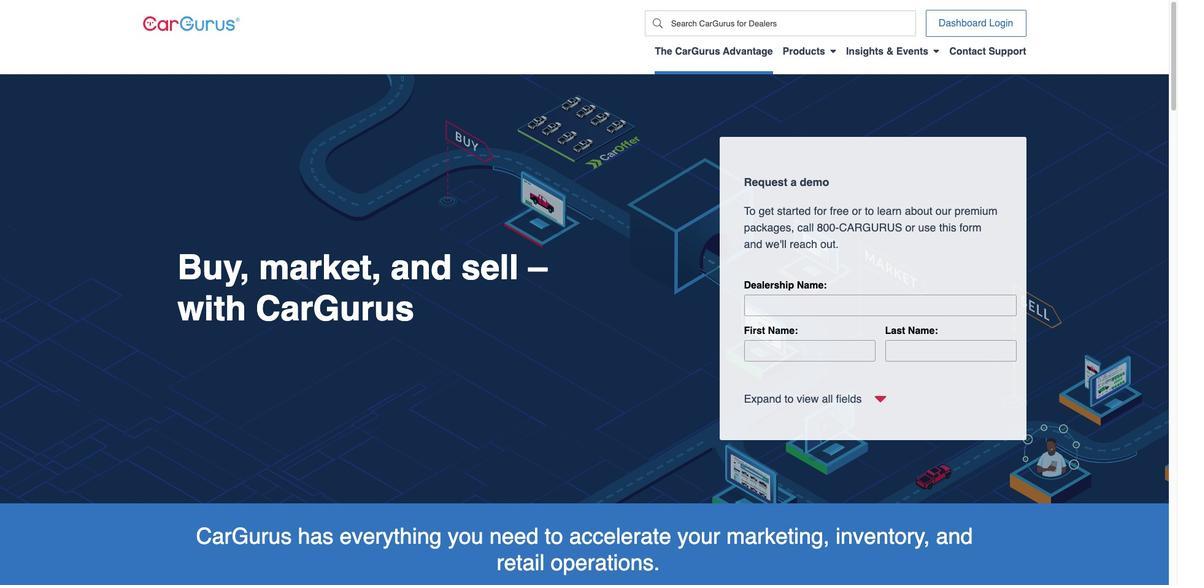 Task type: describe. For each thing, give the bounding box(es) containing it.
&
[[887, 46, 894, 57]]

to
[[745, 205, 756, 218]]

reach
[[790, 238, 818, 251]]

dashboard login
[[939, 18, 1014, 29]]

1 horizontal spatial or
[[906, 221, 916, 234]]

expand to view all fields button
[[745, 389, 887, 409]]

free
[[831, 205, 850, 218]]

has
[[298, 524, 334, 549]]

premium
[[955, 205, 998, 218]]

demo
[[800, 176, 830, 189]]

–
[[529, 248, 548, 288]]

to inside cargurus has everything you need to accelerate your marketing, inventory, and retail operations.
[[545, 524, 564, 549]]

cargurus has everything you need to accelerate your marketing, inventory, and retail operations.
[[196, 524, 974, 575]]

0 vertical spatial cargurus
[[676, 46, 721, 57]]

first name:
[[745, 325, 799, 336]]

the cargurus advantage link
[[655, 46, 773, 64]]

retail
[[497, 550, 545, 575]]

your
[[678, 524, 721, 549]]

last name:
[[886, 325, 939, 336]]

cargurus logo link
[[143, 16, 240, 31]]

expand to view all fields
[[745, 392, 863, 405]]

Dealership Name: text field
[[745, 295, 1017, 316]]

sell
[[462, 248, 519, 288]]

learn
[[878, 205, 902, 218]]

operations.
[[551, 550, 660, 575]]

caret down image for products
[[831, 46, 837, 56]]

cargurus logo image
[[143, 16, 240, 31]]

First Name: text field
[[745, 340, 876, 361]]

buy,
[[178, 248, 250, 288]]

accelerate
[[570, 524, 672, 549]]

to get started for free or to learn about our premium packages, call 800-cargurus or use this form and we'll reach out.
[[745, 205, 998, 251]]

support
[[989, 46, 1027, 57]]

contact
[[950, 46, 987, 57]]

first
[[745, 325, 766, 336]]

you
[[448, 524, 484, 549]]

contact support link
[[950, 46, 1027, 64]]

form
[[960, 221, 982, 234]]

this
[[940, 221, 957, 234]]

dealership name:
[[745, 280, 828, 291]]

insights & events
[[847, 46, 929, 57]]

to inside button
[[785, 392, 794, 405]]

view
[[797, 392, 820, 405]]

packages,
[[745, 221, 795, 234]]



Task type: locate. For each thing, give the bounding box(es) containing it.
with
[[178, 289, 246, 329]]

to left "view"
[[785, 392, 794, 405]]

use
[[919, 221, 937, 234]]

0 vertical spatial to
[[866, 205, 875, 218]]

name: for first name:
[[769, 325, 799, 336]]

1 vertical spatial or
[[906, 221, 916, 234]]

name: down reach
[[798, 280, 828, 291]]

1 horizontal spatial to
[[785, 392, 794, 405]]

for
[[815, 205, 827, 218]]

dashboard
[[939, 18, 987, 29]]

all
[[823, 392, 834, 405]]

we'll
[[766, 238, 787, 251]]

products
[[783, 46, 826, 57]]

1 horizontal spatial and
[[745, 238, 763, 251]]

caret down image right the events
[[934, 46, 940, 56]]

1 vertical spatial to
[[785, 392, 794, 405]]

search image
[[653, 18, 663, 28]]

2 caret down image from the left
[[934, 46, 940, 56]]

insights
[[847, 46, 884, 57]]

2 vertical spatial cargurus
[[196, 524, 292, 549]]

and inside to get started for free or to learn about our premium packages, call 800-cargurus or use this form and we'll reach out.
[[745, 238, 763, 251]]

advantage
[[723, 46, 773, 57]]

caret down image right 'products' at the top right
[[831, 46, 837, 56]]

and
[[745, 238, 763, 251], [391, 248, 452, 288], [937, 524, 974, 549]]

get
[[759, 205, 775, 218]]

contact support
[[950, 46, 1027, 57]]

inventory,
[[836, 524, 931, 549]]

request a demo
[[745, 176, 830, 189]]

need
[[490, 524, 539, 549]]

expand
[[745, 392, 782, 405]]

0 horizontal spatial to
[[545, 524, 564, 549]]

0 horizontal spatial or
[[853, 205, 863, 218]]

dealership
[[745, 280, 795, 291]]

caret down image
[[831, 46, 837, 56], [934, 46, 940, 56]]

last
[[886, 325, 906, 336]]

2 horizontal spatial and
[[937, 524, 974, 549]]

Last Name: text field
[[886, 340, 1017, 361]]

name: right first at the bottom of page
[[769, 325, 799, 336]]

0 horizontal spatial and
[[391, 248, 452, 288]]

2 vertical spatial to
[[545, 524, 564, 549]]

the cargurus advantage
[[655, 46, 773, 57]]

1 caret down image from the left
[[831, 46, 837, 56]]

the
[[655, 46, 673, 57]]

cargurus inside buy, market, and sell – with cargurus
[[256, 289, 415, 329]]

about
[[906, 205, 933, 218]]

caret down image for insights & events
[[934, 46, 940, 56]]

out.
[[821, 238, 839, 251]]

and inside cargurus has everything you need to accelerate your marketing, inventory, and retail operations.
[[937, 524, 974, 549]]

events
[[897, 46, 929, 57]]

request
[[745, 176, 788, 189]]

0 vertical spatial or
[[853, 205, 863, 218]]

cargurus
[[676, 46, 721, 57], [256, 289, 415, 329], [196, 524, 292, 549]]

marketing,
[[727, 524, 830, 549]]

to
[[866, 205, 875, 218], [785, 392, 794, 405], [545, 524, 564, 549]]

1 horizontal spatial caret down image
[[934, 46, 940, 56]]

0 horizontal spatial caret down image
[[831, 46, 837, 56]]

name: right "last"
[[909, 325, 939, 336]]

dashboard login button
[[926, 10, 1027, 37]]

cargurus inside cargurus has everything you need to accelerate your marketing, inventory, and retail operations.
[[196, 524, 292, 549]]

market,
[[259, 248, 382, 288]]

Search CarGurus for Dealers search field
[[670, 11, 916, 35]]

to inside to get started for free or to learn about our premium packages, call 800-cargurus or use this form and we'll reach out.
[[866, 205, 875, 218]]

name:
[[798, 280, 828, 291], [769, 325, 799, 336], [909, 325, 939, 336]]

a
[[791, 176, 797, 189]]

or
[[853, 205, 863, 218], [906, 221, 916, 234]]

1 vertical spatial cargurus
[[256, 289, 415, 329]]

started
[[778, 205, 812, 218]]

fields
[[837, 392, 863, 405]]

800-
[[818, 221, 840, 234]]

name: for dealership name:
[[798, 280, 828, 291]]

or left use
[[906, 221, 916, 234]]

2 horizontal spatial to
[[866, 205, 875, 218]]

name: for last name:
[[909, 325, 939, 336]]

to up cargurus
[[866, 205, 875, 218]]

cargurus
[[840, 221, 903, 234]]

to right the need
[[545, 524, 564, 549]]

or right free
[[853, 205, 863, 218]]

buy, market, and sell – with cargurus
[[178, 248, 548, 329]]

everything
[[340, 524, 442, 549]]

call
[[798, 221, 815, 234]]

our
[[936, 205, 952, 218]]

and inside buy, market, and sell – with cargurus
[[391, 248, 452, 288]]

login
[[990, 18, 1014, 29]]



Task type: vqa. For each thing, say whether or not it's contained in the screenshot.
first caret down icon from the left
yes



